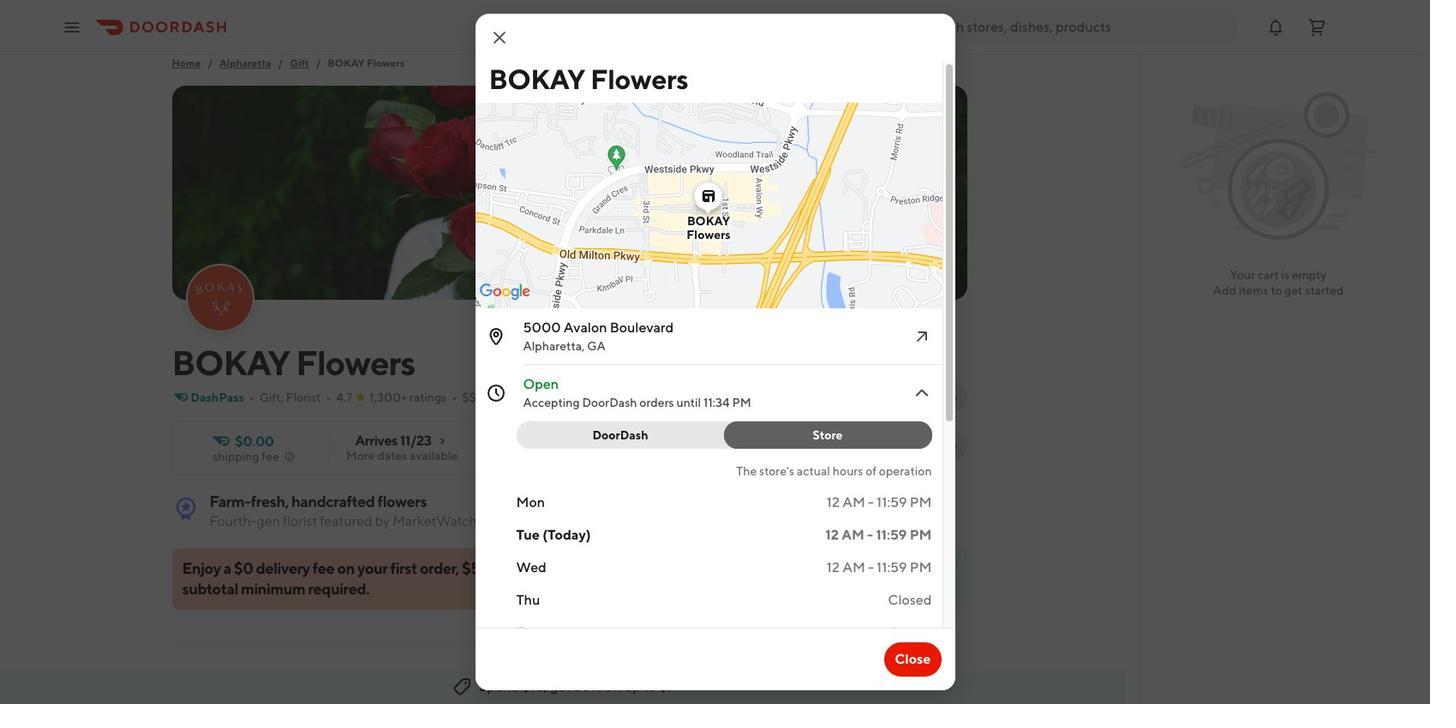 Task type: locate. For each thing, give the bounding box(es) containing it.
1 vertical spatial click item image
[[911, 383, 932, 404]]

to for items
[[1271, 284, 1282, 297]]

first
[[390, 560, 417, 578]]

0 horizontal spatial •
[[249, 391, 254, 404]]

0 vertical spatial click item image
[[911, 326, 932, 347]]

-
[[868, 494, 874, 511], [867, 527, 873, 543], [868, 560, 874, 576]]

11:59
[[877, 494, 907, 511], [876, 527, 907, 543], [877, 560, 907, 576]]

(today)
[[543, 527, 591, 543]]

1 vertical spatial more
[[346, 449, 375, 463]]

alpharetta link
[[219, 55, 271, 72]]

more left dates
[[346, 449, 375, 463]]

get down is
[[1285, 284, 1303, 297]]

of
[[866, 464, 877, 478]]

to
[[1271, 284, 1282, 297], [643, 679, 656, 695]]

more inside button
[[902, 391, 932, 404]]

0 vertical spatial closed
[[888, 592, 932, 608]]

0 vertical spatial 12
[[827, 494, 840, 511]]

0 horizontal spatial /
[[208, 57, 213, 69]]

1 vertical spatial 12
[[825, 527, 839, 543]]

fee left 'on'
[[313, 560, 335, 578]]

pm for wed
[[910, 560, 932, 576]]

doordash up the doordash button
[[582, 396, 637, 410]]

operation
[[879, 464, 932, 478]]

by
[[375, 513, 390, 530]]

bokay flowers
[[489, 63, 688, 95], [687, 214, 731, 242], [687, 214, 731, 242], [172, 343, 415, 383]]

order,
[[420, 560, 459, 578]]

home link
[[172, 55, 201, 72]]

boulevard
[[610, 320, 674, 336]]

1 click item image from the top
[[911, 326, 932, 347]]

0 vertical spatial 11:59
[[877, 494, 907, 511]]

1 vertical spatial -
[[867, 527, 873, 543]]

2 click item image from the top
[[911, 383, 932, 404]]

to inside your cart is empty add items to get started
[[1271, 284, 1282, 297]]

subtotal
[[182, 580, 238, 598]]

12 for mon
[[827, 494, 840, 511]]

2 horizontal spatial •
[[452, 391, 457, 404]]

1 vertical spatial to
[[643, 679, 656, 695]]

$$
[[462, 391, 476, 404]]

1 vertical spatial 11:59
[[876, 527, 907, 543]]

$7
[[659, 679, 674, 695]]

to down cart
[[1271, 284, 1282, 297]]

open menu image
[[62, 17, 82, 37]]

click item image left info
[[911, 383, 932, 404]]

get right $15,
[[550, 679, 571, 695]]

1 vertical spatial doordash
[[592, 428, 648, 442]]

doordash inside open accepting doordash orders until 11:34 pm
[[582, 396, 637, 410]]

0 vertical spatial to
[[1271, 284, 1282, 297]]

0 vertical spatial -
[[868, 494, 874, 511]]

on
[[337, 560, 355, 578]]

am for mon
[[843, 494, 865, 511]]

store's
[[759, 464, 794, 478]]

click item image up more info button
[[911, 326, 932, 347]]

0 vertical spatial more
[[902, 391, 932, 404]]

bokay flowers dialog
[[264, 0, 1141, 704]]

morningstar.
[[506, 513, 583, 530]]

11:59 for tue (today)
[[876, 527, 907, 543]]

2 vertical spatial -
[[868, 560, 874, 576]]

flowers
[[367, 57, 405, 69], [590, 63, 688, 95], [687, 228, 731, 242], [687, 228, 731, 242], [296, 343, 415, 383]]

the
[[736, 464, 757, 478]]

2 closed from the top
[[888, 625, 932, 641]]

bokay flowers image
[[172, 86, 967, 300], [187, 266, 252, 331]]

3 / from the left
[[316, 57, 321, 69]]

doordash
[[582, 396, 637, 410], [592, 428, 648, 442]]

0 vertical spatial am
[[843, 494, 865, 511]]

actual
[[797, 464, 830, 478]]

to for up
[[643, 679, 656, 695]]

12
[[827, 494, 840, 511], [825, 527, 839, 543], [827, 560, 840, 576]]

shipping
[[213, 450, 259, 464]]

your
[[357, 560, 388, 578]]

click item image
[[911, 326, 932, 347], [911, 383, 932, 404]]

2 vertical spatial am
[[843, 560, 865, 576]]

pm for tue (today)
[[910, 527, 932, 543]]

farm-
[[210, 493, 251, 511]]

fee inside enjoy a $0 delivery fee on your first order, $5 subtotal minimum required.
[[313, 560, 335, 578]]

1 horizontal spatial •
[[326, 391, 331, 404]]

fee
[[262, 450, 279, 464], [313, 560, 335, 578]]

more left info
[[902, 391, 932, 404]]

1 vertical spatial fee
[[313, 560, 335, 578]]

avalon
[[564, 320, 607, 336]]

12 for tue (today)
[[825, 527, 839, 543]]

30%
[[574, 679, 602, 695]]

1 horizontal spatial more
[[902, 391, 932, 404]]

save
[[930, 440, 957, 453]]

5000 avalon boulevard alpharetta, ga
[[523, 320, 674, 353]]

fee right shipping
[[262, 450, 279, 464]]

get
[[1285, 284, 1303, 297], [550, 679, 571, 695]]

minimum
[[241, 580, 305, 598]]

info
[[934, 391, 957, 404]]

2 vertical spatial 12 am - 11:59 pm
[[827, 560, 932, 576]]

• left gift,
[[249, 391, 254, 404]]

am
[[843, 494, 865, 511], [842, 527, 864, 543], [843, 560, 865, 576]]

/ left gift
[[278, 57, 283, 69]]

1 horizontal spatial to
[[1271, 284, 1282, 297]]

enjoy a $0 delivery fee on your first order, $5 subtotal minimum required.
[[182, 560, 480, 598]]

empty
[[1292, 268, 1327, 282]]

/ right home
[[208, 57, 213, 69]]

1 horizontal spatial /
[[278, 57, 283, 69]]

0 vertical spatial get
[[1285, 284, 1303, 297]]

doordash inside button
[[592, 428, 648, 442]]

2 vertical spatial 11:59
[[877, 560, 907, 576]]

shipping fee
[[213, 450, 279, 464]]

• left $$
[[452, 391, 457, 404]]

started
[[1305, 284, 1344, 297]]

0 horizontal spatial more
[[346, 449, 375, 463]]

DoorDash button
[[516, 422, 735, 449]]

tue (today)
[[516, 527, 591, 543]]

farm-fresh, handcrafted flowers fourth-gen florist featured by marketwatch and morningstar.
[[210, 493, 583, 530]]

0 vertical spatial fee
[[262, 450, 279, 464]]

12 am - 11:59 pm
[[827, 494, 932, 511], [825, 527, 932, 543], [827, 560, 932, 576]]

$0.00
[[235, 434, 274, 450]]

2 horizontal spatial /
[[316, 57, 321, 69]]

1 horizontal spatial get
[[1285, 284, 1303, 297]]

map region
[[264, 0, 1141, 426]]

pm inside open accepting doordash orders until 11:34 pm
[[732, 396, 751, 410]]

bokay
[[328, 57, 365, 69], [489, 63, 585, 95], [687, 214, 730, 228], [687, 214, 730, 228], [172, 343, 290, 383]]

0 vertical spatial doordash
[[582, 396, 637, 410]]

1 vertical spatial 12 am - 11:59 pm
[[825, 527, 932, 543]]

1 vertical spatial closed
[[888, 625, 932, 641]]

pm for mon
[[910, 494, 932, 511]]

2 • from the left
[[326, 391, 331, 404]]

1 vertical spatial am
[[842, 527, 864, 543]]

home
[[172, 57, 201, 69]]

more for more info
[[902, 391, 932, 404]]

arrives
[[355, 433, 398, 449]]

off
[[604, 679, 622, 695]]

0 vertical spatial 12 am - 11:59 pm
[[827, 494, 932, 511]]

/
[[208, 57, 213, 69], [278, 57, 283, 69], [316, 57, 321, 69]]

1 closed from the top
[[888, 592, 932, 608]]

2 vertical spatial 12
[[827, 560, 840, 576]]

doordash down open accepting doordash orders until 11:34 pm
[[592, 428, 648, 442]]

enjoy
[[182, 560, 221, 578]]

•
[[249, 391, 254, 404], [326, 391, 331, 404], [452, 391, 457, 404]]

• left the 4.7
[[326, 391, 331, 404]]

next button of carousel image
[[946, 686, 960, 700]]

pm
[[732, 396, 751, 410], [910, 494, 932, 511], [910, 527, 932, 543], [910, 560, 932, 576]]

alpharetta
[[219, 57, 271, 69]]

to left $7
[[643, 679, 656, 695]]

1 vertical spatial get
[[550, 679, 571, 695]]

/ right gift
[[316, 57, 321, 69]]

gift link
[[290, 55, 309, 72]]

fourth-
[[210, 513, 257, 530]]

close button
[[884, 643, 941, 677]]

0 horizontal spatial to
[[643, 679, 656, 695]]

1 • from the left
[[249, 391, 254, 404]]

more
[[902, 391, 932, 404], [346, 449, 375, 463]]

1 horizontal spatial fee
[[313, 560, 335, 578]]



Task type: describe. For each thing, give the bounding box(es) containing it.
arrives 11/23
[[355, 433, 431, 449]]

cart
[[1258, 268, 1279, 282]]

powered by google image
[[479, 284, 530, 301]]

get inside your cart is empty add items to get started
[[1285, 284, 1303, 297]]

11:59 for mon
[[877, 494, 907, 511]]

12 am - 11:59 pm for tue (today)
[[825, 527, 932, 543]]

more dates available image
[[435, 434, 449, 448]]

notification bell image
[[1266, 17, 1286, 37]]

ga
[[587, 339, 606, 353]]

1,300+
[[370, 391, 407, 404]]

more info button
[[875, 384, 967, 411]]

and
[[480, 513, 503, 530]]

mon
[[516, 494, 545, 511]]

ratings
[[410, 391, 447, 404]]

click item image for boulevard
[[911, 326, 932, 347]]

until
[[676, 396, 701, 410]]

11:59 for wed
[[877, 560, 907, 576]]

the store's actual hours of operation
[[736, 464, 932, 478]]

12 for wed
[[827, 560, 840, 576]]

orders
[[639, 396, 674, 410]]

previous button of carousel image
[[912, 686, 926, 700]]

11/23
[[400, 433, 431, 449]]

2 / from the left
[[278, 57, 283, 69]]

tue
[[516, 527, 540, 543]]

11:34
[[704, 396, 730, 410]]

1 / from the left
[[208, 57, 213, 69]]

home / alpharetta / gift / bokay flowers
[[172, 57, 405, 69]]

a
[[223, 560, 231, 578]]

gift
[[290, 57, 309, 69]]

close bokay flowers image
[[489, 27, 509, 48]]

$15,
[[522, 679, 547, 695]]

store
[[813, 428, 843, 442]]

save button
[[896, 433, 967, 460]]

more dates available
[[346, 449, 458, 463]]

- for wed
[[868, 560, 874, 576]]

Store button
[[724, 422, 932, 449]]

wed
[[516, 560, 547, 576]]

your
[[1230, 268, 1255, 282]]

gift,
[[259, 391, 284, 404]]

closed for fri
[[888, 625, 932, 641]]

0 items, open order cart image
[[1307, 17, 1327, 37]]

5000
[[523, 320, 561, 336]]

am for tue (today)
[[842, 527, 864, 543]]

available
[[410, 449, 458, 463]]

handcrafted
[[291, 493, 375, 511]]

- for tue (today)
[[867, 527, 873, 543]]

$0
[[234, 560, 253, 578]]

alpharetta,
[[523, 339, 585, 353]]

required.
[[308, 580, 369, 598]]

open
[[523, 376, 559, 392]]

dashpass
[[191, 391, 244, 404]]

items
[[1239, 284, 1268, 297]]

florist
[[283, 513, 317, 530]]

fresh,
[[251, 493, 289, 511]]

is
[[1281, 268, 1290, 282]]

gift, florist
[[259, 391, 321, 404]]

4.7
[[336, 391, 352, 404]]

click item image for doordash
[[911, 383, 932, 404]]

0 horizontal spatial fee
[[262, 450, 279, 464]]

$5
[[462, 560, 480, 578]]

hours
[[833, 464, 863, 478]]

accepting
[[523, 396, 580, 410]]

delivery
[[256, 560, 310, 578]]

up
[[624, 679, 641, 695]]

dates
[[377, 449, 407, 463]]

hour options option group
[[516, 422, 932, 449]]

more info
[[902, 391, 957, 404]]

spend $15, get 30% off up to $7
[[479, 679, 674, 695]]

your cart is empty add items to get started
[[1213, 268, 1344, 297]]

1,300+ ratings •
[[370, 391, 457, 404]]

marketwatch
[[393, 513, 477, 530]]

fri
[[516, 625, 533, 641]]

12 am - 11:59 pm for wed
[[827, 560, 932, 576]]

gen
[[257, 513, 280, 530]]

add
[[1213, 284, 1237, 297]]

open accepting doordash orders until 11:34 pm
[[523, 376, 751, 410]]

am for wed
[[843, 560, 865, 576]]

more for more dates available
[[346, 449, 375, 463]]

12 am - 11:59 pm for mon
[[827, 494, 932, 511]]

0 horizontal spatial get
[[550, 679, 571, 695]]

- for mon
[[868, 494, 874, 511]]

florist
[[286, 391, 321, 404]]

dashpass •
[[191, 391, 254, 404]]

thu
[[516, 592, 540, 608]]

3 • from the left
[[452, 391, 457, 404]]

closed for thu
[[888, 592, 932, 608]]

close
[[895, 651, 931, 668]]

flowers
[[378, 493, 427, 511]]

featured
[[320, 513, 372, 530]]



Task type: vqa. For each thing, say whether or not it's contained in the screenshot.
'More'
yes



